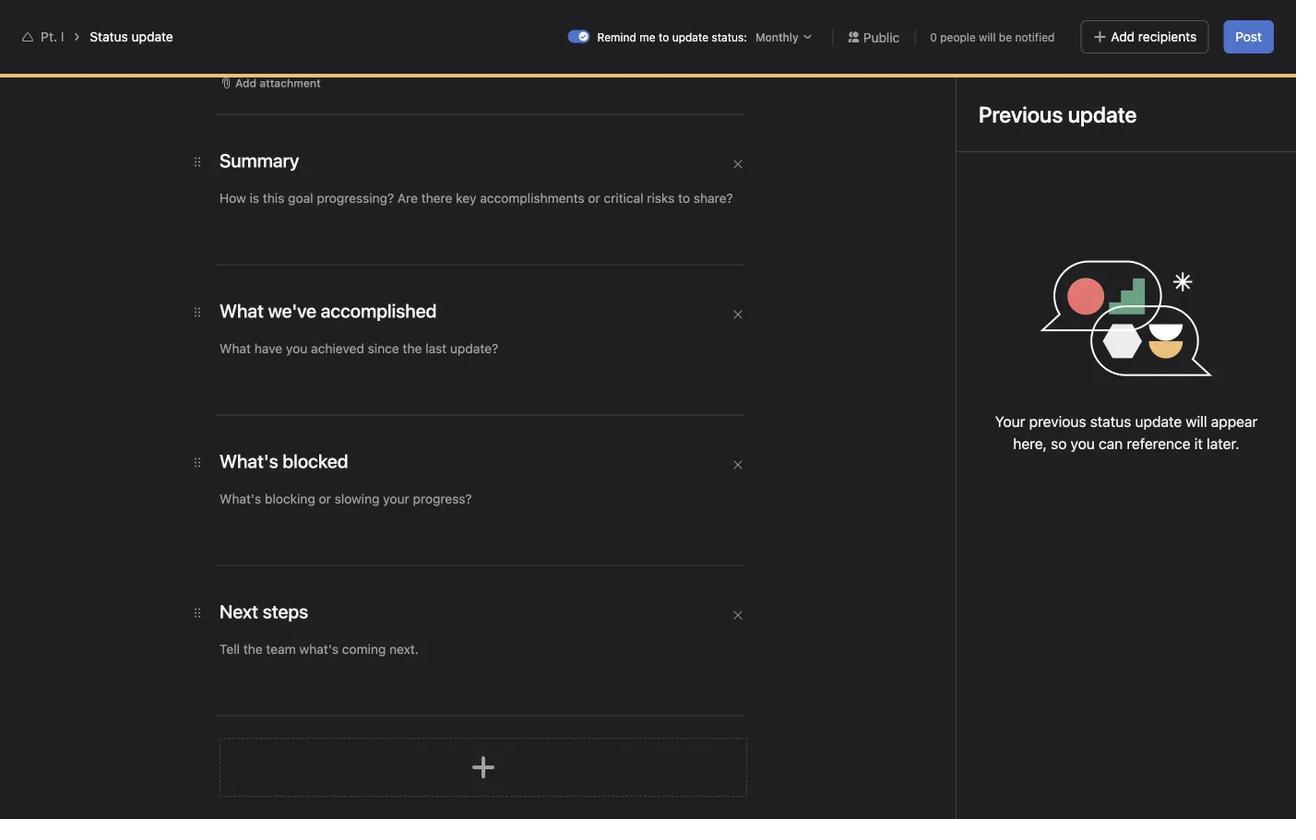 Task type: vqa. For each thing, say whether or not it's contained in the screenshot.
Dismiss icon
no



Task type: locate. For each thing, give the bounding box(es) containing it.
post button
[[1224, 20, 1274, 54]]

functional
[[88, 333, 147, 349]]

list box
[[430, 7, 873, 37]]

public
[[863, 29, 900, 45]]

2 section title text field from the top
[[220, 448, 348, 474]]

1 horizontal spatial add
[[1111, 29, 1135, 44]]

post
[[1236, 29, 1262, 44]]

2 horizontal spatial update
[[1135, 413, 1182, 430]]

no
[[443, 364, 458, 377]]

be
[[999, 30, 1012, 43]]

me
[[640, 30, 655, 43]]

projects element
[[0, 293, 221, 389]]

ts
[[1185, 72, 1199, 85]]

0 horizontal spatial add
[[235, 77, 257, 89]]

share
[[1236, 72, 1266, 85]]

update for remind me to update status:
[[672, 30, 709, 43]]

section title text field for 1st remove section icon from the top of the page
[[220, 448, 348, 474]]

project
[[151, 333, 193, 349]]

0 vertical spatial remove section image
[[732, 459, 744, 470]]

remind
[[597, 30, 636, 43]]

Goal name text field
[[333, 141, 1185, 208]]

monthly
[[755, 30, 799, 43]]

trial?
[[1096, 16, 1122, 29]]

add
[[1149, 16, 1170, 29], [1111, 29, 1135, 44], [235, 77, 257, 89]]

Section title text field
[[220, 148, 299, 173], [220, 448, 348, 474], [220, 599, 308, 625]]

status
[[1090, 413, 1131, 430]]

notified
[[1015, 30, 1055, 43]]

remove section image
[[732, 459, 744, 470], [732, 610, 744, 621]]

billing
[[1173, 16, 1204, 29]]

appear
[[1211, 413, 1258, 430]]

add left attachment
[[235, 77, 257, 89]]

update right to
[[672, 30, 709, 43]]

3 section title text field from the top
[[220, 599, 308, 625]]

goals left the add report section image
[[381, 750, 418, 767]]

2 vertical spatial section title text field
[[220, 599, 308, 625]]

1 vertical spatial remove section image
[[732, 309, 744, 320]]

0 vertical spatial remove section image
[[732, 159, 744, 170]]

add billing info
[[1149, 16, 1227, 29]]

0 vertical spatial section title text field
[[220, 148, 299, 173]]

cross-functional project plan
[[48, 333, 221, 349]]

can
[[1099, 435, 1123, 452]]

add recipients button
[[1081, 20, 1209, 54]]

days
[[962, 22, 986, 35]]

here,
[[1013, 435, 1047, 452]]

home
[[48, 63, 83, 78]]

switch
[[568, 30, 590, 43]]

share button
[[1213, 65, 1274, 91]]

add report section image
[[469, 753, 498, 782]]

remind me to update status:
[[597, 30, 747, 43]]

status:
[[712, 30, 747, 43]]

1 horizontal spatial will
[[1186, 413, 1207, 430]]

add recipients
[[1111, 29, 1197, 44]]

goals right workspace
[[392, 58, 424, 73]]

Section title text field
[[220, 298, 437, 324]]

projects
[[461, 364, 503, 377]]

remove section image
[[732, 159, 744, 170], [732, 309, 744, 320]]

it
[[1194, 435, 1203, 452]]

add down trial?
[[1111, 29, 1135, 44]]

your
[[995, 413, 1025, 430]]

2 remove section image from the top
[[732, 309, 744, 320]]

update inside your previous status update will appear here, so you can reference it later.
[[1135, 413, 1182, 430]]

later.
[[1207, 435, 1240, 452]]

will up it
[[1186, 413, 1207, 430]]

1 vertical spatial section title text field
[[220, 448, 348, 474]]

section title text field for first remove section image from the top of the page
[[220, 148, 299, 173]]

0 vertical spatial will
[[979, 30, 996, 43]]

add billing info button
[[1141, 9, 1235, 35]]

update up reference on the right bottom of the page
[[1135, 413, 1182, 430]]

info
[[1207, 16, 1227, 29]]

pt.
[[41, 29, 57, 44]]

will left be
[[979, 30, 996, 43]]

add inside dropdown button
[[235, 77, 257, 89]]

you
[[1071, 435, 1095, 452]]

sub-
[[347, 750, 381, 767]]

1 horizontal spatial update
[[672, 30, 709, 43]]

1 vertical spatial remove section image
[[732, 610, 744, 621]]

will inside your previous status update will appear here, so you can reference it later.
[[1186, 413, 1207, 430]]

0 people will be notified
[[930, 30, 1055, 43]]

update right status at the top left of the page
[[132, 29, 173, 44]]

no projects connected
[[443, 364, 562, 377]]

hide sidebar image
[[24, 15, 39, 30]]

status update
[[90, 29, 173, 44]]

to
[[659, 30, 669, 43]]

1 section title text field from the top
[[220, 148, 299, 173]]

update for your previous status update will appear here, so you can reference it later.
[[1135, 413, 1182, 430]]

workspace
[[324, 58, 388, 73]]

will
[[979, 30, 996, 43], [1186, 413, 1207, 430]]

add up add recipients
[[1149, 16, 1170, 29]]

goals
[[392, 58, 424, 73], [381, 750, 418, 767]]

1 remove section image from the top
[[732, 459, 744, 470]]

2 horizontal spatial add
[[1149, 16, 1170, 29]]

1 vertical spatial will
[[1186, 413, 1207, 430]]

update
[[132, 29, 173, 44], [672, 30, 709, 43], [1135, 413, 1182, 430]]

0 horizontal spatial will
[[979, 30, 996, 43]]



Task type: describe. For each thing, give the bounding box(es) containing it.
your previous status update will appear here, so you can reference it later.
[[995, 413, 1258, 452]]

0
[[930, 30, 937, 43]]

add attachment
[[235, 77, 321, 89]]

plan
[[196, 333, 221, 349]]

cross-
[[48, 333, 88, 349]]

previous
[[1029, 413, 1086, 430]]

reference
[[1127, 435, 1191, 452]]

home link
[[11, 56, 210, 86]]

add attachment button
[[212, 70, 329, 96]]

ts button
[[1179, 65, 1205, 91]]

add for add recipients
[[1111, 29, 1135, 44]]

left
[[989, 22, 1006, 35]]

recipients
[[1138, 29, 1197, 44]]

status
[[90, 29, 128, 44]]

section title text field for first remove section icon from the bottom
[[220, 599, 308, 625]]

so
[[1051, 435, 1067, 452]]

0 vertical spatial goals
[[392, 58, 424, 73]]

sub-goals
[[347, 750, 418, 767]]

pt. i
[[303, 77, 335, 99]]

what's
[[1026, 16, 1062, 29]]

25
[[945, 22, 959, 35]]

what's in my trial?
[[1026, 16, 1122, 29]]

add for add billing info
[[1149, 16, 1170, 29]]

my workspace goals
[[303, 58, 424, 73]]

0 horizontal spatial update
[[132, 29, 173, 44]]

monthly button
[[751, 28, 818, 46]]

25 days left
[[945, 22, 1006, 35]]

in
[[1065, 16, 1075, 29]]

my
[[303, 58, 321, 73]]

my workspace goals link
[[303, 55, 424, 76]]

1 remove section image from the top
[[732, 159, 744, 170]]

pt. i link
[[41, 29, 64, 44]]

connected
[[506, 364, 562, 377]]

1 vertical spatial goals
[[381, 750, 418, 767]]

2 remove section image from the top
[[732, 610, 744, 621]]

my
[[1078, 16, 1093, 29]]

what's in my trial? button
[[1017, 9, 1130, 35]]

pt. i
[[41, 29, 64, 44]]

attachment
[[260, 77, 321, 89]]

people
[[940, 30, 976, 43]]

add for add attachment
[[235, 77, 257, 89]]

i
[[61, 29, 64, 44]]

previous update
[[979, 101, 1137, 127]]



